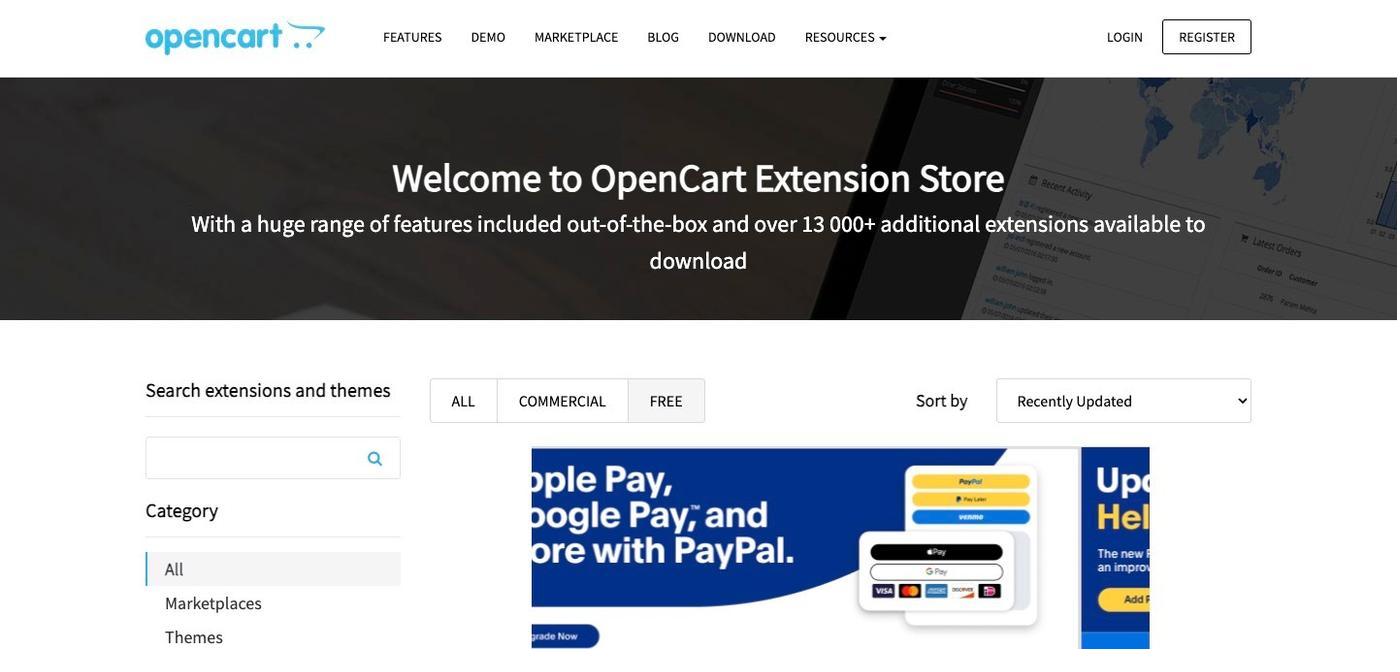 Task type: describe. For each thing, give the bounding box(es) containing it.
1 paypal payment gateway image from the left
[[398, 446, 1016, 649]]



Task type: vqa. For each thing, say whether or not it's contained in the screenshot.
"OpenCart - Account Login" image
no



Task type: locate. For each thing, give the bounding box(es) containing it.
2 paypal payment gateway image from the left
[[1016, 446, 1397, 649]]

None text field
[[147, 438, 399, 478]]

opencart extensions image
[[146, 20, 325, 55]]

search image
[[368, 450, 382, 466]]

paypal payment gateway image
[[398, 446, 1016, 649], [1016, 446, 1397, 649]]



